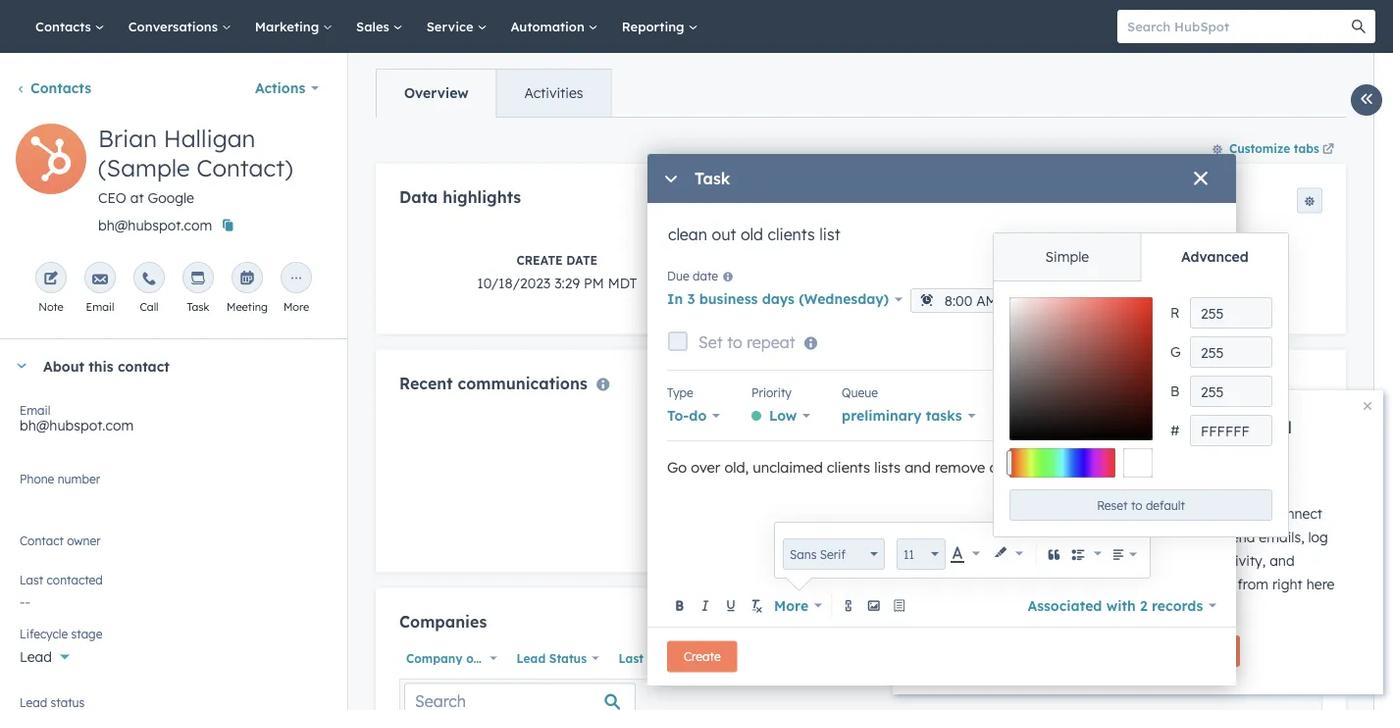 Task type: vqa. For each thing, say whether or not it's contained in the screenshot.
right More
yes



Task type: locate. For each thing, give the bounding box(es) containing it.
2 right with at bottom right
[[1140, 597, 1148, 614]]

2 horizontal spatial create
[[729, 651, 768, 666]]

2 up reset
[[1116, 471, 1123, 485]]

about this contact button
[[0, 340, 328, 393]]

more inside dropdown button
[[774, 597, 809, 614]]

1 horizontal spatial 2
[[1140, 597, 1148, 614]]

create inside create date 10/18/2023 3:29 pm mdt
[[517, 253, 563, 267]]

1 vertical spatial task
[[187, 300, 209, 314]]

lead inside popup button
[[20, 649, 52, 666]]

contact
[[118, 357, 170, 375]]

tab panel
[[994, 281, 1288, 537]]

schedule
[[1079, 576, 1136, 593]]

HH:MM text field
[[910, 289, 1032, 313]]

0 vertical spatial account
[[1079, 438, 1142, 457]]

no inside alert
[[819, 528, 838, 546]]

to for assigned
[[1061, 385, 1072, 400]]

0 horizontal spatial more
[[284, 300, 309, 314]]

bh@hubspot.com
[[98, 217, 212, 234], [20, 417, 134, 434]]

reporting link
[[610, 0, 710, 53]]

preliminary
[[842, 407, 922, 424]]

here
[[1307, 576, 1335, 593]]

0 vertical spatial 2
[[1116, 471, 1123, 485]]

activity left create date on the bottom of page
[[647, 651, 692, 666]]

2 vertical spatial your
[[1079, 552, 1108, 570]]

contact)
[[196, 153, 293, 183]]

your right #
[[1208, 418, 1244, 438]]

more
[[284, 300, 309, 314], [774, 597, 809, 614]]

email inside "pro tip: connect your email account and calendar"
[[1248, 418, 1292, 438]]

tasks
[[926, 407, 962, 424]]

associated
[[1028, 597, 1102, 614]]

create for create date
[[729, 651, 768, 666]]

create up 10/18/2023 at the left top
[[517, 253, 563, 267]]

bh@hubspot.com up number
[[20, 417, 134, 434]]

0 vertical spatial and
[[1147, 438, 1177, 457]]

to inside button
[[1131, 498, 1143, 513]]

2 horizontal spatial and
[[1270, 552, 1295, 570]]

sans serif
[[790, 547, 846, 562]]

automation
[[511, 18, 589, 34]]

create date button
[[722, 646, 817, 671]]

2 horizontal spatial last
[[1101, 253, 1131, 267]]

no up "last contacted"
[[20, 541, 39, 558]]

activity
[[1134, 253, 1194, 267], [647, 651, 692, 666]]

0 horizontal spatial task
[[187, 300, 209, 314]]

owner inside company owner popup button
[[466, 651, 503, 666]]

automation link
[[499, 0, 610, 53]]

in 3 business days (wednesday)
[[667, 291, 889, 308]]

email up "contacts'"
[[1112, 529, 1148, 546]]

0 vertical spatial more
[[284, 300, 309, 314]]

10/18/2023
[[477, 274, 551, 291]]

0 horizontal spatial activity
[[647, 651, 692, 666]]

your up schedule
[[1079, 552, 1108, 570]]

activity up reminder at top
[[1134, 253, 1194, 267]]

0 horizontal spatial about
[[43, 357, 84, 375]]

navigation
[[376, 69, 612, 118]]

serif
[[820, 547, 846, 562]]

email down 'email' icon
[[86, 300, 114, 314]]

all
[[1219, 576, 1234, 593]]

ones
[[990, 459, 1022, 476]]

1 vertical spatial account
[[1151, 529, 1204, 546]]

1 horizontal spatial account
[[1151, 529, 1204, 546]]

in
[[1079, 600, 1091, 617]]

last activity date up reminder at top
[[1101, 253, 1229, 267]]

0 horizontal spatial create
[[517, 253, 563, 267]]

to for ready
[[1124, 505, 1138, 523]]

to left "send"
[[1208, 529, 1221, 546]]

more button
[[770, 592, 826, 620]]

0 vertical spatial last activity date
[[1101, 253, 1229, 267]]

due date
[[667, 269, 718, 283]]

group
[[1067, 541, 1107, 568]]

to right 'set'
[[727, 333, 743, 352]]

task image
[[190, 272, 206, 288]]

before
[[1105, 291, 1150, 308]]

and for calendar
[[1147, 438, 1177, 457]]

send
[[1064, 269, 1091, 283]]

0 vertical spatial task
[[695, 169, 731, 189]]

date inside create date "popup button"
[[772, 651, 800, 666]]

lead button
[[20, 638, 328, 670]]

0 horizontal spatial account
[[1079, 438, 1142, 457]]

last right status
[[619, 651, 644, 666]]

contacted
[[47, 573, 103, 587]]

set to repeat
[[699, 333, 795, 352]]

activities button
[[496, 70, 611, 117]]

date down more dropdown button
[[772, 651, 800, 666]]

0 vertical spatial your
[[1208, 418, 1244, 438]]

and inside "pro tip: connect your email account and calendar"
[[1147, 438, 1177, 457]]

bh@hubspot.com down google
[[98, 217, 212, 234]]

0 vertical spatial email
[[1248, 418, 1292, 438]]

and
[[1147, 438, 1177, 457], [905, 459, 931, 476], [1270, 552, 1295, 570]]

0 vertical spatial about
[[43, 357, 84, 375]]

contacts'
[[1112, 552, 1172, 570]]

brian halligan (sample contact) ceo at google
[[98, 124, 293, 207]]

task down task image
[[187, 300, 209, 314]]

1 horizontal spatial and
[[1147, 438, 1177, 457]]

0 horizontal spatial email
[[20, 403, 50, 418]]

create inside create button
[[684, 650, 721, 664]]

more down "sans"
[[774, 597, 809, 614]]

0 horizontal spatial last activity date
[[619, 651, 724, 666]]

to up town in the bottom right of the page
[[1061, 385, 1072, 400]]

0 vertical spatial activity
[[1134, 253, 1194, 267]]

(sample
[[98, 153, 190, 183]]

email inside email bh@hubspot.com
[[20, 403, 50, 418]]

pro tip: connect your email account and calendar
[[1079, 418, 1292, 457]]

default
[[1146, 498, 1185, 513]]

email for email
[[86, 300, 114, 314]]

owner up contacted
[[67, 533, 101, 548]]

and right lists
[[905, 459, 931, 476]]

0 horizontal spatial last
[[20, 573, 43, 587]]

2 horizontal spatial email
[[1248, 418, 1292, 438]]

reset to default
[[1097, 498, 1185, 513]]

1 vertical spatial email
[[1112, 529, 1148, 546]]

1 horizontal spatial activity
[[1134, 253, 1194, 267]]

b
[[1171, 383, 1180, 400]]

company owner
[[406, 651, 503, 666]]

owner right company
[[466, 651, 503, 666]]

about inside dropdown button
[[43, 357, 84, 375]]

2 vertical spatial last
[[619, 651, 644, 666]]

account inside ready to reach out to brian? connect your email account to send emails, log your contacts' email activity, and schedule meetings — all from right here in hubspot.
[[1151, 529, 1204, 546]]

to right out
[[1207, 505, 1220, 523]]

brian?
[[1224, 505, 1265, 523]]

about up reset
[[1079, 471, 1113, 485]]

advanced
[[1181, 248, 1249, 265]]

over
[[691, 459, 721, 476]]

1 vertical spatial about
[[1079, 471, 1113, 485]]

Search HubSpot search field
[[1118, 10, 1358, 43]]

assigned to
[[1007, 385, 1072, 400]]

—
[[1204, 576, 1216, 593]]

your down ready
[[1079, 529, 1108, 546]]

1 vertical spatial and
[[905, 459, 931, 476]]

Title text field
[[667, 223, 1217, 262]]

1 horizontal spatial more
[[774, 597, 809, 614]]

hubspot.
[[1095, 600, 1155, 617]]

2 vertical spatial email
[[1175, 552, 1211, 570]]

2 vertical spatial and
[[1270, 552, 1295, 570]]

1 horizontal spatial create
[[684, 650, 721, 664]]

account up longer
[[1079, 438, 1142, 457]]

11 button
[[897, 539, 946, 570]]

to-do button
[[667, 402, 720, 430]]

funky town button
[[1007, 402, 1102, 430]]

0 vertical spatial email
[[86, 300, 114, 314]]

service
[[427, 18, 477, 34]]

sans serif button
[[783, 539, 885, 570]]

0 horizontal spatial 2
[[1116, 471, 1123, 485]]

r
[[1171, 304, 1180, 321]]

account down out
[[1151, 529, 1204, 546]]

send
[[1225, 529, 1256, 546]]

marketing link
[[243, 0, 344, 53]]

last activity date
[[1101, 253, 1229, 267], [619, 651, 724, 666]]

mdt
[[608, 274, 637, 291]]

to-
[[667, 407, 689, 424]]

day
[[1075, 291, 1101, 308]]

simple link
[[994, 234, 1141, 281]]

to left reach on the right
[[1124, 505, 1138, 523]]

email
[[1248, 418, 1292, 438], [1112, 529, 1148, 546], [1175, 552, 1211, 570]]

preliminary tasks
[[842, 407, 962, 424]]

1 vertical spatial 2
[[1140, 597, 1148, 614]]

last down contact
[[20, 573, 43, 587]]

1 horizontal spatial no
[[819, 528, 838, 546]]

1 vertical spatial last activity date
[[619, 651, 724, 666]]

sales
[[356, 18, 393, 34]]

email up —
[[1175, 552, 1211, 570]]

associated with 2 records button
[[1028, 592, 1217, 620]]

actions button
[[242, 69, 332, 108]]

note image
[[43, 272, 59, 288]]

more down more icon
[[284, 300, 309, 314]]

1 horizontal spatial email
[[1175, 552, 1211, 570]]

go
[[667, 459, 687, 476]]

add
[[1250, 618, 1273, 632]]

communications
[[458, 373, 588, 393]]

calendar
[[1182, 438, 1252, 457]]

1 vertical spatial last
[[20, 573, 43, 587]]

no up serif
[[819, 528, 838, 546]]

in
[[667, 291, 683, 308]]

create inside create date "popup button"
[[729, 651, 768, 666]]

last up reminder at top
[[1101, 253, 1131, 267]]

1 vertical spatial activity
[[647, 651, 692, 666]]

None text field
[[1190, 297, 1273, 329], [1190, 337, 1273, 368], [1190, 376, 1273, 407], [1190, 415, 1273, 446], [1190, 297, 1273, 329], [1190, 337, 1273, 368], [1190, 376, 1273, 407], [1190, 415, 1273, 446]]

about left this
[[43, 357, 84, 375]]

recent communications
[[399, 373, 588, 393]]

email down the caret "image"
[[20, 403, 50, 418]]

longer
[[1105, 459, 1147, 476]]

1 vertical spatial email
[[20, 403, 50, 418]]

close image
[[1364, 402, 1372, 410]]

1 horizontal spatial about
[[1079, 471, 1113, 485]]

0 horizontal spatial no
[[20, 541, 39, 558]]

email up brian?
[[1248, 418, 1292, 438]]

meetings
[[1140, 576, 1200, 593]]

create left create date on the bottom of page
[[684, 650, 721, 664]]

1 vertical spatial more
[[774, 597, 809, 614]]

(wednesday)
[[799, 291, 889, 308]]

date up pm
[[567, 253, 598, 267]]

1 horizontal spatial task
[[695, 169, 731, 189]]

last activity date left create date on the bottom of page
[[619, 651, 724, 666]]

sans
[[790, 547, 817, 562]]

and down emails,
[[1270, 552, 1295, 570]]

remove
[[935, 459, 986, 476]]

no
[[819, 528, 838, 546], [20, 541, 39, 558]]

1 horizontal spatial last
[[619, 651, 644, 666]]

task right minimize dialog image at the left of page
[[695, 169, 731, 189]]

tab list
[[994, 234, 1288, 282]]

lead status
[[517, 651, 587, 666]]

date left create date on the bottom of page
[[696, 651, 724, 666]]

meeting image
[[239, 272, 255, 288]]

to right reset
[[1131, 498, 1143, 513]]

business
[[699, 291, 758, 308]]

1 horizontal spatial email
[[86, 300, 114, 314]]

customize
[[1229, 141, 1291, 156]]

and up "relevant."
[[1147, 438, 1177, 457]]

lifecycle stage
[[20, 627, 102, 641]]

create right last activity date popup button
[[729, 651, 768, 666]]

0 horizontal spatial and
[[905, 459, 931, 476]]



Task type: describe. For each thing, give the bounding box(es) containing it.
halligan
[[164, 124, 256, 153]]

activity inside popup button
[[647, 651, 692, 666]]

funky
[[1007, 407, 1049, 424]]

activities.
[[842, 528, 903, 546]]

old,
[[725, 459, 749, 476]]

last activity date inside popup button
[[619, 651, 724, 666]]

reporting
[[622, 18, 688, 34]]

email for email bh@hubspot.com
[[20, 403, 50, 418]]

create date 10/18/2023 3:29 pm mdt
[[477, 253, 637, 291]]

date inside create date 10/18/2023 3:29 pm mdt
[[567, 253, 598, 267]]

date
[[693, 269, 718, 283]]

3:29
[[555, 274, 580, 291]]

service link
[[415, 0, 499, 53]]

with
[[1107, 597, 1136, 614]]

#
[[1171, 422, 1180, 439]]

data highlights
[[399, 187, 521, 207]]

owner for contact owner no owner
[[67, 533, 101, 548]]

unclaimed
[[753, 459, 823, 476]]

2 inside associated with 2 records popup button
[[1140, 597, 1148, 614]]

1 day before
[[1064, 291, 1150, 308]]

about for about 2 minutes
[[1079, 471, 1113, 485]]

tab panel containing r
[[994, 281, 1288, 537]]

number
[[58, 472, 100, 486]]

recent
[[399, 373, 453, 393]]

companies
[[399, 612, 487, 631]]

date down the close dialog image
[[1198, 253, 1229, 267]]

priority
[[752, 385, 792, 400]]

minutes
[[1126, 471, 1170, 485]]

to for set
[[727, 333, 743, 352]]

conversations link
[[116, 0, 243, 53]]

1 vertical spatial contacts
[[30, 79, 91, 97]]

1 vertical spatial contacts link
[[16, 79, 91, 97]]

lifecycle
[[20, 627, 68, 641]]

Last contacted text field
[[20, 584, 328, 615]]

this
[[89, 357, 114, 375]]

0 vertical spatial last
[[1101, 253, 1131, 267]]

town
[[1053, 407, 1089, 424]]

simple
[[1046, 248, 1089, 265]]

lead status button
[[510, 646, 604, 671]]

owner for company owner
[[466, 651, 503, 666]]

clients
[[827, 459, 871, 476]]

1 vertical spatial your
[[1079, 529, 1108, 546]]

log
[[1309, 529, 1329, 546]]

associated with 2 records
[[1028, 597, 1203, 614]]

send reminder
[[1064, 269, 1144, 283]]

funky town
[[1007, 407, 1089, 424]]

repeat
[[747, 333, 795, 352]]

0 vertical spatial bh@hubspot.com
[[98, 217, 212, 234]]

0 vertical spatial contacts link
[[24, 0, 116, 53]]

right
[[1273, 576, 1303, 593]]

your inside "pro tip: connect your email account and calendar"
[[1208, 418, 1244, 438]]

records
[[1152, 597, 1203, 614]]

email image
[[92, 272, 108, 288]]

are
[[1057, 459, 1080, 476]]

preliminary tasks button
[[842, 402, 976, 430]]

ceo
[[98, 189, 126, 207]]

sales link
[[344, 0, 415, 53]]

more image
[[289, 272, 304, 288]]

and for remove
[[905, 459, 931, 476]]

reminder
[[1095, 269, 1144, 283]]

connect
[[1141, 418, 1203, 438]]

lists
[[875, 459, 901, 476]]

brian
[[98, 124, 157, 153]]

g
[[1171, 343, 1181, 361]]

out
[[1182, 505, 1203, 523]]

reach
[[1142, 505, 1178, 523]]

about for about this contact
[[43, 357, 84, 375]]

account inside "pro tip: connect your email account and calendar"
[[1079, 438, 1142, 457]]

ready
[[1079, 505, 1121, 523]]

1 vertical spatial bh@hubspot.com
[[20, 417, 134, 434]]

1 horizontal spatial last activity date
[[1101, 253, 1229, 267]]

overview
[[404, 84, 469, 102]]

11
[[904, 547, 915, 562]]

days
[[762, 291, 795, 308]]

queue
[[842, 385, 878, 400]]

to for reset
[[1131, 498, 1143, 513]]

0 vertical spatial contacts
[[35, 18, 95, 34]]

no activities.
[[819, 528, 903, 546]]

Phone number text field
[[20, 468, 328, 507]]

date inside last activity date popup button
[[696, 651, 724, 666]]

low
[[769, 407, 797, 424]]

create for create
[[684, 650, 721, 664]]

no activities. alert
[[399, 416, 1323, 549]]

last inside popup button
[[619, 651, 644, 666]]

customize tabs
[[1229, 141, 1320, 156]]

reset
[[1097, 498, 1128, 513]]

search image
[[1352, 20, 1366, 33]]

ready to reach out to brian? connect your email account to send emails, log your contacts' email activity, and schedule meetings — all from right here in hubspot.
[[1079, 505, 1335, 617]]

create for create date 10/18/2023 3:29 pm mdt
[[517, 253, 563, 267]]

note
[[38, 300, 64, 314]]

conversations
[[128, 18, 222, 34]]

data
[[399, 187, 438, 207]]

close dialog image
[[1193, 172, 1209, 188]]

minimize dialog image
[[663, 172, 679, 188]]

owner up "last contacted"
[[43, 541, 82, 558]]

emails,
[[1259, 529, 1305, 546]]

customize tabs link
[[1203, 132, 1346, 164]]

call image
[[141, 272, 157, 288]]

connect
[[1269, 505, 1323, 523]]

activities
[[525, 84, 583, 102]]

caret image
[[16, 364, 27, 368]]

tip:
[[1111, 418, 1136, 438]]

0 horizontal spatial email
[[1112, 529, 1148, 546]]

Search search field
[[404, 684, 636, 710]]

tab list containing simple
[[994, 234, 1288, 282]]

create button
[[667, 641, 738, 673]]

at
[[130, 189, 144, 207]]

from
[[1238, 576, 1269, 593]]

no inside 'contact owner no owner'
[[20, 541, 39, 558]]

reset to default button
[[1010, 490, 1273, 521]]

set
[[699, 333, 723, 352]]

phone
[[20, 472, 54, 486]]

overview button
[[377, 70, 496, 117]]

lead status
[[20, 695, 85, 710]]

and inside ready to reach out to brian? connect your email account to send emails, log your contacts' email activity, and schedule meetings — all from right here in hubspot.
[[1270, 552, 1295, 570]]

to-do
[[667, 407, 707, 424]]

navigation containing overview
[[376, 69, 612, 118]]

3
[[687, 291, 695, 308]]

lead inside popup button
[[517, 651, 546, 666]]

due
[[667, 269, 690, 283]]



